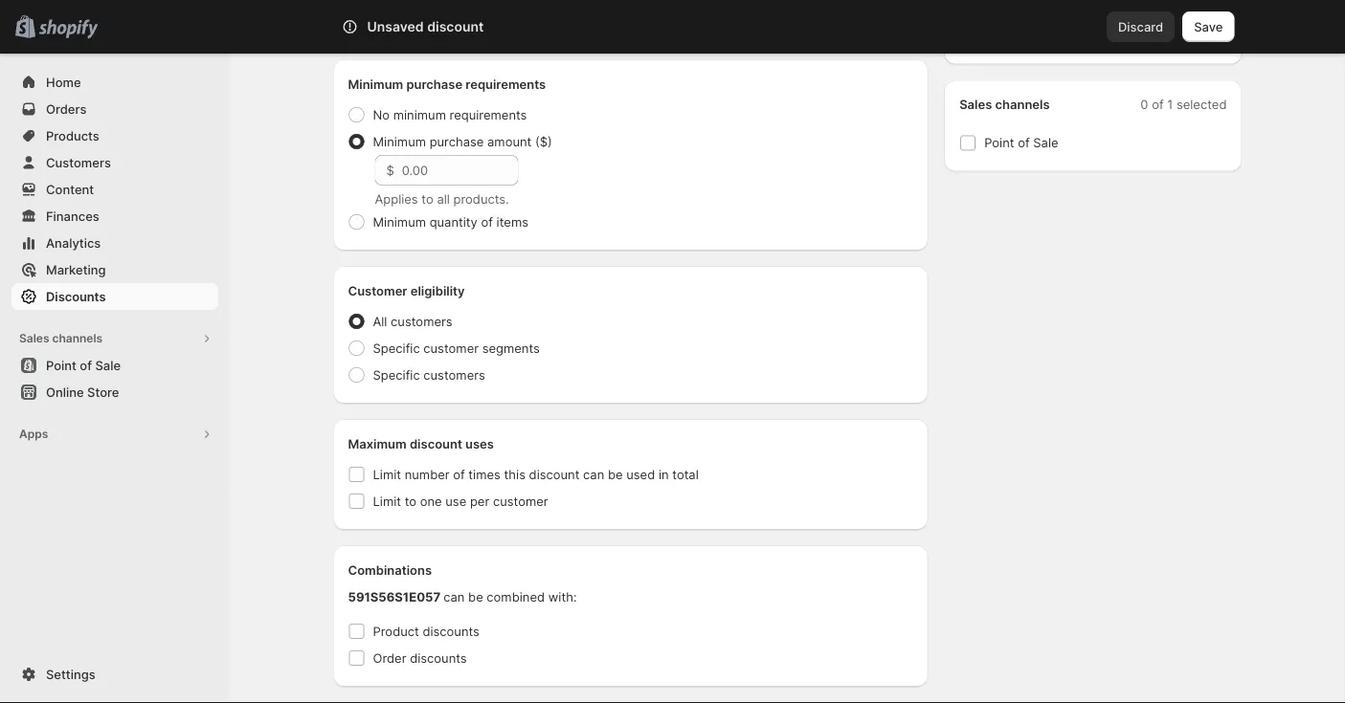 Task type: describe. For each thing, give the bounding box(es) containing it.
is
[[1015, 32, 1024, 47]]

eligibility
[[410, 283, 465, 298]]

with:
[[548, 590, 577, 605]]

point of sale button
[[0, 352, 230, 379]]

this
[[504, 467, 526, 482]]

0
[[1141, 97, 1148, 112]]

1 vertical spatial amount
[[487, 134, 532, 149]]

purchase for amount
[[430, 134, 484, 149]]

discounts for product discounts
[[423, 624, 480, 639]]

settings link
[[11, 662, 218, 688]]

search
[[426, 19, 467, 34]]

home
[[46, 75, 81, 90]]

products
[[46, 128, 99, 143]]

point of sale link
[[11, 352, 218, 379]]

1 horizontal spatial sales channels
[[959, 97, 1050, 112]]

over
[[509, 8, 535, 22]]

all customers
[[373, 314, 453, 329]]

591s56s1e057 can be combined with:
[[348, 590, 577, 605]]

store
[[87, 385, 119, 400]]

used
[[626, 467, 655, 482]]

items
[[497, 214, 528, 229]]

combinations
[[348, 563, 432, 578]]

exclude shipping rates over a certain amount
[[373, 8, 638, 22]]

applies to all products.
[[375, 191, 509, 206]]

applies
[[375, 191, 418, 206]]

orders
[[46, 101, 87, 116]]

discount is not active yet
[[959, 32, 1108, 47]]

minimum purchase requirements
[[348, 77, 546, 91]]

orders link
[[11, 96, 218, 123]]

order
[[373, 651, 406, 666]]

online
[[46, 385, 84, 400]]

finances
[[46, 209, 99, 224]]

maximum
[[348, 437, 407, 451]]

one
[[420, 494, 442, 509]]

minimum purchase amount ($)
[[373, 134, 552, 149]]

0 of 1 selected
[[1141, 97, 1227, 112]]

combined
[[487, 590, 545, 605]]

of inside point of sale link
[[80, 358, 92, 373]]

limit for limit number of times this discount can be used in total
[[373, 467, 401, 482]]

1 vertical spatial be
[[468, 590, 483, 605]]

point of sale inside button
[[46, 358, 121, 373]]

marketing
[[46, 262, 106, 277]]

content link
[[11, 176, 218, 203]]

apps
[[19, 427, 48, 441]]

active
[[1050, 32, 1086, 47]]

customer eligibility
[[348, 283, 465, 298]]

all
[[373, 314, 387, 329]]

unsaved discount
[[367, 19, 484, 35]]

1 vertical spatial customer
[[493, 494, 548, 509]]

home link
[[11, 69, 218, 96]]

minimum for minimum purchase amount ($)
[[373, 134, 426, 149]]

$ text field
[[402, 155, 518, 186]]

channels inside button
[[52, 332, 103, 346]]

0 vertical spatial amount
[[593, 8, 638, 22]]

1 vertical spatial can
[[443, 590, 465, 605]]

591s56s1e057
[[348, 590, 441, 605]]

discount
[[959, 32, 1011, 47]]

discard
[[1118, 19, 1163, 34]]

no
[[373, 107, 390, 122]]

analytics
[[46, 236, 101, 250]]

shipping
[[422, 8, 472, 22]]

discard button
[[1107, 11, 1175, 42]]

unsaved
[[367, 19, 424, 35]]

to for limit
[[405, 494, 417, 509]]

settings
[[46, 667, 95, 682]]

finances link
[[11, 203, 218, 230]]

no minimum requirements
[[373, 107, 527, 122]]

apps button
[[11, 421, 218, 448]]

1 horizontal spatial point
[[984, 135, 1014, 150]]

limit to one use per customer
[[373, 494, 548, 509]]

customers
[[46, 155, 111, 170]]

limit number of times this discount can be used in total
[[373, 467, 699, 482]]

exclude
[[373, 8, 419, 22]]

sales channels inside sales channels button
[[19, 332, 103, 346]]

per
[[470, 494, 489, 509]]

content
[[46, 182, 94, 197]]

maximum discount uses
[[348, 437, 494, 451]]

online store link
[[11, 379, 218, 406]]

not
[[1028, 32, 1047, 47]]



Task type: vqa. For each thing, say whether or not it's contained in the screenshot.
Order discounts
yes



Task type: locate. For each thing, give the bounding box(es) containing it.
0 horizontal spatial point
[[46, 358, 76, 373]]

requirements for no minimum requirements
[[450, 107, 527, 122]]

customer up 'specific customers'
[[423, 341, 479, 356]]

0 vertical spatial point
[[984, 135, 1014, 150]]

specific
[[373, 341, 420, 356], [373, 368, 420, 382]]

customers link
[[11, 149, 218, 176]]

1 horizontal spatial sales
[[959, 97, 992, 112]]

1 horizontal spatial to
[[422, 191, 433, 206]]

be left combined
[[468, 590, 483, 605]]

point inside button
[[46, 358, 76, 373]]

yet
[[1089, 32, 1108, 47]]

discount
[[427, 19, 484, 35], [410, 437, 462, 451], [529, 467, 580, 482]]

purchase up minimum
[[406, 77, 463, 91]]

quantity
[[430, 214, 478, 229]]

1 horizontal spatial point of sale
[[984, 135, 1058, 150]]

save
[[1194, 19, 1223, 34]]

product discounts
[[373, 624, 480, 639]]

to
[[422, 191, 433, 206], [405, 494, 417, 509]]

requirements up no minimum requirements
[[466, 77, 546, 91]]

1 horizontal spatial customer
[[493, 494, 548, 509]]

sales inside sales channels button
[[19, 332, 49, 346]]

0 vertical spatial channels
[[995, 97, 1050, 112]]

shopify image
[[39, 20, 98, 39]]

be left used
[[608, 467, 623, 482]]

amount
[[593, 8, 638, 22], [487, 134, 532, 149]]

certain
[[549, 8, 590, 22]]

requirements up minimum purchase amount ($)
[[450, 107, 527, 122]]

use
[[446, 494, 466, 509]]

0 horizontal spatial can
[[443, 590, 465, 605]]

customers
[[391, 314, 453, 329], [423, 368, 485, 382]]

0 vertical spatial discount
[[427, 19, 484, 35]]

specific customers
[[373, 368, 485, 382]]

1 vertical spatial sale
[[95, 358, 121, 373]]

rates
[[476, 8, 506, 22]]

product
[[373, 624, 419, 639]]

analytics link
[[11, 230, 218, 257]]

sales channels down is
[[959, 97, 1050, 112]]

0 vertical spatial sale
[[1033, 135, 1058, 150]]

customers for specific customers
[[423, 368, 485, 382]]

products link
[[11, 123, 218, 149]]

purchase down no minimum requirements
[[430, 134, 484, 149]]

minimum for minimum quantity of items
[[373, 214, 426, 229]]

0 vertical spatial sales channels
[[959, 97, 1050, 112]]

sales down discount on the right top
[[959, 97, 992, 112]]

limit left the one
[[373, 494, 401, 509]]

0 vertical spatial limit
[[373, 467, 401, 482]]

1 vertical spatial discounts
[[410, 651, 467, 666]]

to left the one
[[405, 494, 417, 509]]

1 horizontal spatial be
[[608, 467, 623, 482]]

requirements
[[466, 77, 546, 91], [450, 107, 527, 122]]

amount left ($)
[[487, 134, 532, 149]]

channels down is
[[995, 97, 1050, 112]]

channels down discounts at the left top
[[52, 332, 103, 346]]

0 horizontal spatial sales channels
[[19, 332, 103, 346]]

0 horizontal spatial customer
[[423, 341, 479, 356]]

can
[[583, 467, 604, 482], [443, 590, 465, 605]]

0 vertical spatial point of sale
[[984, 135, 1058, 150]]

limit for limit to one use per customer
[[373, 494, 401, 509]]

0 vertical spatial be
[[608, 467, 623, 482]]

minimum
[[393, 107, 446, 122]]

2 limit from the top
[[373, 494, 401, 509]]

1 vertical spatial requirements
[[450, 107, 527, 122]]

$
[[386, 163, 394, 178]]

0 horizontal spatial amount
[[487, 134, 532, 149]]

discount for unsaved
[[427, 19, 484, 35]]

minimum quantity of items
[[373, 214, 528, 229]]

0 vertical spatial customer
[[423, 341, 479, 356]]

discounts
[[46, 289, 106, 304]]

all
[[437, 191, 450, 206]]

1 vertical spatial limit
[[373, 494, 401, 509]]

customers down specific customer segments at left
[[423, 368, 485, 382]]

0 horizontal spatial sale
[[95, 358, 121, 373]]

0 vertical spatial specific
[[373, 341, 420, 356]]

times
[[469, 467, 501, 482]]

number
[[405, 467, 450, 482]]

discounts link
[[11, 283, 218, 310]]

customers down customer eligibility at the top of the page
[[391, 314, 453, 329]]

1 vertical spatial sales channels
[[19, 332, 103, 346]]

1 vertical spatial channels
[[52, 332, 103, 346]]

1 vertical spatial specific
[[373, 368, 420, 382]]

can up product discounts
[[443, 590, 465, 605]]

discounts down "591s56s1e057 can be combined with:"
[[423, 624, 480, 639]]

sales
[[959, 97, 992, 112], [19, 332, 49, 346]]

minimum up "no"
[[348, 77, 403, 91]]

minimum for minimum purchase requirements
[[348, 77, 403, 91]]

1 vertical spatial customers
[[423, 368, 485, 382]]

customer down this
[[493, 494, 548, 509]]

minimum up $
[[373, 134, 426, 149]]

discount for maximum
[[410, 437, 462, 451]]

1
[[1167, 97, 1173, 112]]

0 vertical spatial sales
[[959, 97, 992, 112]]

2 vertical spatial discount
[[529, 467, 580, 482]]

0 horizontal spatial sales
[[19, 332, 49, 346]]

online store
[[46, 385, 119, 400]]

purchase for requirements
[[406, 77, 463, 91]]

0 vertical spatial discounts
[[423, 624, 480, 639]]

customers for all customers
[[391, 314, 453, 329]]

total
[[672, 467, 699, 482]]

0 horizontal spatial to
[[405, 494, 417, 509]]

0 horizontal spatial point of sale
[[46, 358, 121, 373]]

products.
[[453, 191, 509, 206]]

specific for specific customers
[[373, 368, 420, 382]]

specific customer segments
[[373, 341, 540, 356]]

discounts down product discounts
[[410, 651, 467, 666]]

requirements for minimum purchase requirements
[[466, 77, 546, 91]]

0 vertical spatial customers
[[391, 314, 453, 329]]

point
[[984, 135, 1014, 150], [46, 358, 76, 373]]

purchase
[[406, 77, 463, 91], [430, 134, 484, 149]]

1 vertical spatial point of sale
[[46, 358, 121, 373]]

to left all
[[422, 191, 433, 206]]

1 vertical spatial to
[[405, 494, 417, 509]]

1 vertical spatial minimum
[[373, 134, 426, 149]]

amount right certain
[[593, 8, 638, 22]]

minimum
[[348, 77, 403, 91], [373, 134, 426, 149], [373, 214, 426, 229]]

discounts for order discounts
[[410, 651, 467, 666]]

2 specific from the top
[[373, 368, 420, 382]]

1 vertical spatial sales
[[19, 332, 49, 346]]

save button
[[1183, 11, 1235, 42]]

online store button
[[0, 379, 230, 406]]

1 horizontal spatial amount
[[593, 8, 638, 22]]

selected
[[1177, 97, 1227, 112]]

0 vertical spatial minimum
[[348, 77, 403, 91]]

segments
[[482, 341, 540, 356]]

minimum down applies
[[373, 214, 426, 229]]

uses
[[465, 437, 494, 451]]

a
[[538, 8, 545, 22]]

sales channels down discounts at the left top
[[19, 332, 103, 346]]

customer
[[423, 341, 479, 356], [493, 494, 548, 509]]

0 horizontal spatial channels
[[52, 332, 103, 346]]

search button
[[395, 11, 950, 42]]

1 vertical spatial discount
[[410, 437, 462, 451]]

1 horizontal spatial sale
[[1033, 135, 1058, 150]]

0 vertical spatial requirements
[[466, 77, 546, 91]]

of
[[1152, 97, 1164, 112], [1018, 135, 1030, 150], [481, 214, 493, 229], [80, 358, 92, 373], [453, 467, 465, 482]]

1 horizontal spatial can
[[583, 467, 604, 482]]

1 horizontal spatial channels
[[995, 97, 1050, 112]]

can left used
[[583, 467, 604, 482]]

sales down discounts at the left top
[[19, 332, 49, 346]]

0 vertical spatial can
[[583, 467, 604, 482]]

point of sale
[[984, 135, 1058, 150], [46, 358, 121, 373]]

0 vertical spatial purchase
[[406, 77, 463, 91]]

($)
[[535, 134, 552, 149]]

sale inside point of sale link
[[95, 358, 121, 373]]

1 vertical spatial point
[[46, 358, 76, 373]]

to for applies
[[422, 191, 433, 206]]

sales channels
[[959, 97, 1050, 112], [19, 332, 103, 346]]

channels
[[995, 97, 1050, 112], [52, 332, 103, 346]]

0 horizontal spatial be
[[468, 590, 483, 605]]

limit down maximum
[[373, 467, 401, 482]]

1 limit from the top
[[373, 467, 401, 482]]

in
[[659, 467, 669, 482]]

order discounts
[[373, 651, 467, 666]]

marketing link
[[11, 257, 218, 283]]

1 vertical spatial purchase
[[430, 134, 484, 149]]

2 vertical spatial minimum
[[373, 214, 426, 229]]

discounts
[[423, 624, 480, 639], [410, 651, 467, 666]]

0 vertical spatial to
[[422, 191, 433, 206]]

sales channels button
[[11, 326, 218, 352]]

1 specific from the top
[[373, 341, 420, 356]]

customer
[[348, 283, 407, 298]]

be
[[608, 467, 623, 482], [468, 590, 483, 605]]

specific for specific customer segments
[[373, 341, 420, 356]]



